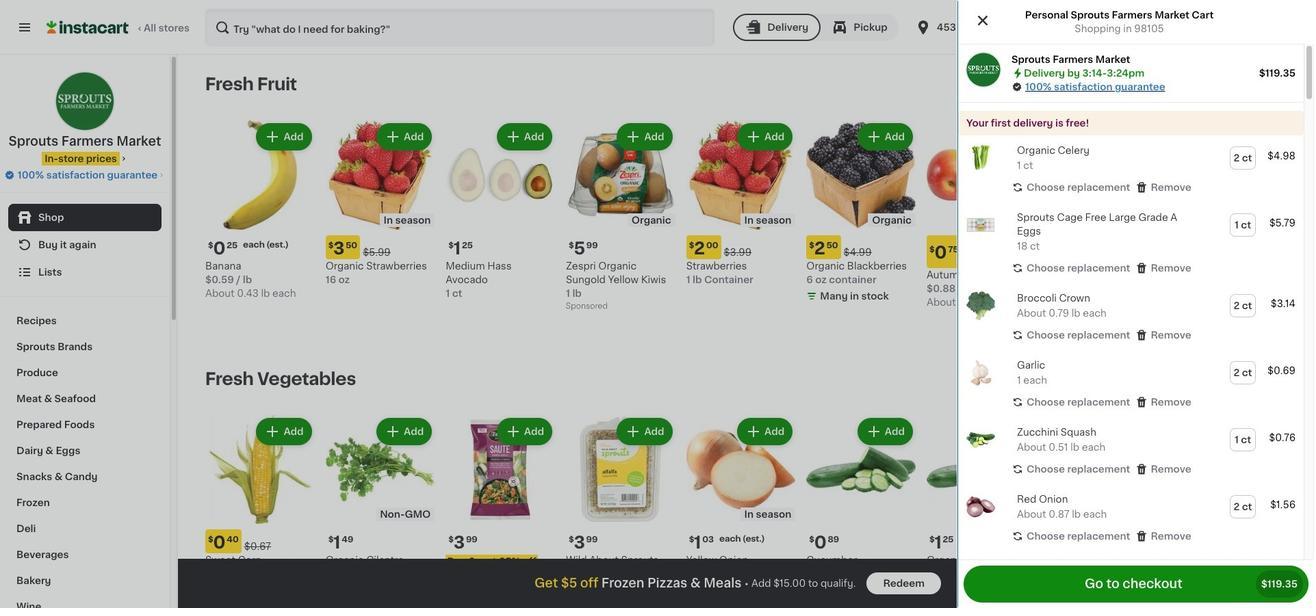 Task type: describe. For each thing, give the bounding box(es) containing it.
6 product group from the top
[[959, 485, 1304, 552]]

2 item carousel region from the top
[[205, 366, 1277, 609]]

5 product group from the top
[[959, 418, 1304, 485]]

sprouts cage free large grade a eggs image
[[967, 211, 996, 240]]

red onion image
[[967, 493, 996, 522]]

zucchini squash image
[[967, 426, 996, 455]]

sponserd image
[[566, 303, 608, 311]]

broccoli crown image
[[967, 292, 996, 320]]

sprouts farmers market logo image
[[55, 71, 115, 131]]

7 product group from the top
[[959, 552, 1304, 609]]

organic celery image
[[967, 144, 996, 173]]

service type group
[[733, 14, 899, 41]]



Task type: vqa. For each thing, say whether or not it's contained in the screenshot.
'ON' in the YOU CAN SEE INSTACART+ CREDITS APPLIED TO AN ORDER AT CHECKOUT AND ON THE ORDER RECEIPT UNDER
no



Task type: locate. For each thing, give the bounding box(es) containing it.
1 item carousel region from the top
[[205, 71, 1277, 355]]

2 product group from the top
[[959, 203, 1304, 283]]

main content
[[178, 55, 1315, 609]]

instacart logo image
[[47, 19, 129, 36]]

product group
[[959, 136, 1304, 203], [959, 203, 1304, 283], [959, 283, 1304, 351], [959, 351, 1304, 418], [959, 418, 1304, 485], [959, 485, 1304, 552], [959, 552, 1304, 609]]

4 product group from the top
[[959, 351, 1304, 418]]

get $5 off frozen pizzas & meals region
[[178, 559, 1315, 609]]

sprouts farmers market image
[[967, 53, 1001, 87]]

garlic image
[[967, 359, 996, 388]]

1 product group from the top
[[959, 136, 1304, 203]]

0 vertical spatial item carousel region
[[205, 71, 1277, 355]]

None search field
[[205, 8, 716, 47]]

product group
[[205, 121, 315, 300], [326, 121, 435, 287], [446, 121, 555, 300], [566, 121, 676, 314], [687, 121, 796, 287], [807, 121, 916, 306], [927, 121, 1036, 309], [1047, 121, 1157, 306], [1168, 121, 1277, 347], [205, 415, 315, 582], [326, 415, 435, 582], [446, 415, 555, 609], [566, 415, 676, 609], [687, 415, 796, 609], [807, 415, 916, 582], [927, 415, 1036, 582], [1047, 415, 1157, 609], [1168, 415, 1277, 609]]

item carousel region
[[205, 71, 1277, 355], [205, 366, 1277, 609]]

3 product group from the top
[[959, 283, 1304, 351]]

1 vertical spatial item carousel region
[[205, 366, 1277, 609]]



